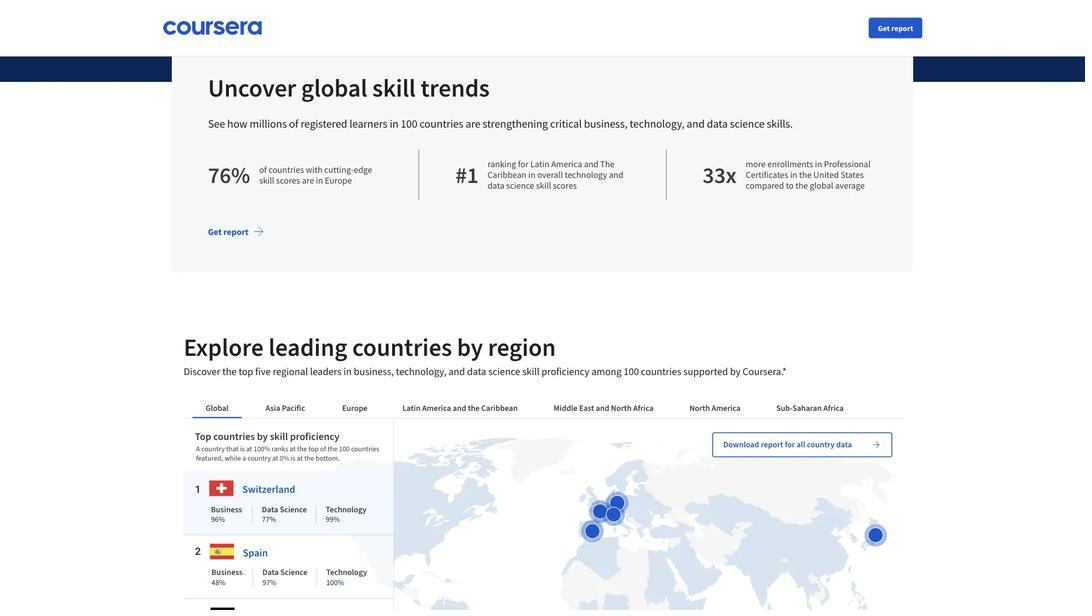 Task type: describe. For each thing, give the bounding box(es) containing it.
skill inside ranking for latin america and the caribbean in overall technology and data science skill scores
[[536, 180, 551, 191]]

1 horizontal spatial are
[[466, 117, 481, 131]]

registered
[[301, 117, 347, 131]]

get for 'get report' button
[[878, 23, 890, 33]]

of inside of countries with cutting-edge skill scores are in europe
[[259, 164, 267, 175]]

more
[[746, 159, 766, 170]]

0 vertical spatial of
[[289, 117, 298, 131]]

get for get report link
[[208, 226, 222, 237]]

see
[[208, 117, 225, 131]]

get report link
[[199, 218, 273, 245]]

get report button
[[869, 18, 922, 38]]

scores inside ranking for latin america and the caribbean in overall technology and data science skill scores
[[553, 180, 577, 191]]

europe
[[325, 175, 352, 186]]

report for 'get report' button
[[891, 23, 913, 33]]

how
[[227, 117, 247, 131]]

33x
[[703, 161, 737, 189]]

caribbean
[[488, 169, 527, 181]]

america
[[551, 159, 582, 170]]

overall
[[537, 169, 563, 181]]

edge
[[354, 164, 372, 175]]

compared
[[746, 180, 784, 191]]

1 horizontal spatial countries
[[420, 117, 463, 131]]

76%
[[208, 161, 250, 189]]

critical
[[550, 117, 582, 131]]

0 vertical spatial science
[[730, 117, 765, 131]]

data inside ranking for latin america and the caribbean in overall technology and data science skill scores
[[488, 180, 504, 191]]

learners
[[350, 117, 387, 131]]

ranking
[[488, 159, 516, 170]]

uncover
[[208, 72, 296, 103]]

strengthening
[[483, 117, 548, 131]]

business,
[[584, 117, 628, 131]]

for
[[518, 159, 529, 170]]

in inside ranking for latin america and the caribbean in overall technology and data science skill scores
[[528, 169, 536, 181]]

to
[[786, 180, 794, 191]]

1 horizontal spatial and
[[609, 169, 624, 181]]

science inside ranking for latin america and the caribbean in overall technology and data science skill scores
[[506, 180, 534, 191]]

technology,
[[630, 117, 685, 131]]

0 horizontal spatial global
[[301, 72, 367, 103]]

100
[[401, 117, 417, 131]]



Task type: vqa. For each thing, say whether or not it's contained in the screenshot.
the topmost of
yes



Task type: locate. For each thing, give the bounding box(es) containing it.
countries right 100
[[420, 117, 463, 131]]

skill right 76%
[[259, 175, 274, 186]]

of right 'millions'
[[289, 117, 298, 131]]

1 horizontal spatial get
[[878, 23, 890, 33]]

skill
[[372, 72, 416, 103], [259, 175, 274, 186], [536, 180, 551, 191]]

are left europe
[[302, 175, 314, 186]]

skills.
[[767, 117, 793, 131]]

1 vertical spatial of
[[259, 164, 267, 175]]

global left 'average'
[[810, 180, 833, 191]]

1 horizontal spatial of
[[289, 117, 298, 131]]

skill down latin
[[536, 180, 551, 191]]

science down for
[[506, 180, 534, 191]]

get report for 'get report' button
[[878, 23, 913, 33]]

0 vertical spatial get report
[[878, 23, 913, 33]]

report inside 'get report' button
[[891, 23, 913, 33]]

report for get report link
[[223, 226, 249, 237]]

report
[[891, 23, 913, 33], [223, 226, 249, 237]]

2 horizontal spatial and
[[687, 117, 705, 131]]

more enrollments in professional certificates in the united states compared to the global average
[[746, 159, 871, 191]]

technology
[[565, 169, 607, 181]]

in right enrollments
[[815, 159, 822, 170]]

data up 33x
[[707, 117, 728, 131]]

1 horizontal spatial report
[[891, 23, 913, 33]]

of
[[289, 117, 298, 131], [259, 164, 267, 175]]

cutting-
[[324, 164, 354, 175]]

science
[[730, 117, 765, 131], [506, 180, 534, 191]]

0 horizontal spatial report
[[223, 226, 249, 237]]

trends
[[421, 72, 490, 103]]

global
[[301, 72, 367, 103], [810, 180, 833, 191]]

get report inside button
[[878, 23, 913, 33]]

0 horizontal spatial and
[[584, 159, 599, 170]]

0 vertical spatial report
[[891, 23, 913, 33]]

average
[[835, 180, 865, 191]]

scores down america
[[553, 180, 577, 191]]

#1
[[455, 161, 479, 189]]

latin
[[530, 159, 550, 170]]

skill up 100
[[372, 72, 416, 103]]

in left "overall"
[[528, 169, 536, 181]]

countries left with at the left top
[[269, 164, 304, 175]]

of right 76%
[[259, 164, 267, 175]]

of countries with cutting-edge skill scores are in europe
[[259, 164, 372, 186]]

get report
[[878, 23, 913, 33], [208, 226, 249, 237]]

skill inside of countries with cutting-edge skill scores are in europe
[[259, 175, 274, 186]]

millions
[[250, 117, 287, 131]]

the
[[600, 159, 615, 170]]

certificates
[[746, 169, 788, 181]]

0 horizontal spatial scores
[[276, 175, 300, 186]]

2 horizontal spatial skill
[[536, 180, 551, 191]]

0 horizontal spatial countries
[[269, 164, 304, 175]]

1 horizontal spatial global
[[810, 180, 833, 191]]

0 vertical spatial countries
[[420, 117, 463, 131]]

0 horizontal spatial data
[[488, 180, 504, 191]]

1 vertical spatial report
[[223, 226, 249, 237]]

global inside more enrollments in professional certificates in the united states compared to the global average
[[810, 180, 833, 191]]

in inside of countries with cutting-edge skill scores are in europe
[[316, 175, 323, 186]]

in
[[390, 117, 399, 131], [815, 159, 822, 170], [528, 169, 536, 181], [790, 169, 797, 181], [316, 175, 323, 186]]

1 horizontal spatial scores
[[553, 180, 577, 191]]

0 horizontal spatial science
[[506, 180, 534, 191]]

and right technology
[[609, 169, 624, 181]]

scores left with at the left top
[[276, 175, 300, 186]]

0 vertical spatial data
[[707, 117, 728, 131]]

in left europe
[[316, 175, 323, 186]]

1 vertical spatial global
[[810, 180, 833, 191]]

global up "registered"
[[301, 72, 367, 103]]

united
[[814, 169, 839, 181]]

data
[[707, 117, 728, 131], [488, 180, 504, 191]]

enrollments
[[768, 159, 813, 170]]

with
[[306, 164, 323, 175]]

are
[[466, 117, 481, 131], [302, 175, 314, 186]]

1 vertical spatial are
[[302, 175, 314, 186]]

ranking for latin america and the caribbean in overall technology and data science skill scores
[[488, 159, 624, 191]]

the
[[799, 169, 812, 181], [796, 180, 808, 191]]

report inside get report link
[[223, 226, 249, 237]]

1 vertical spatial get report
[[208, 226, 249, 237]]

0 vertical spatial get
[[878, 23, 890, 33]]

1 vertical spatial science
[[506, 180, 534, 191]]

coursera logo image
[[163, 21, 262, 35]]

uncover global skill trends
[[208, 72, 490, 103]]

countries
[[420, 117, 463, 131], [269, 164, 304, 175]]

0 horizontal spatial skill
[[259, 175, 274, 186]]

1 horizontal spatial get report
[[878, 23, 913, 33]]

are down 'trends'
[[466, 117, 481, 131]]

data down ranking at left top
[[488, 180, 504, 191]]

are inside of countries with cutting-edge skill scores are in europe
[[302, 175, 314, 186]]

1 horizontal spatial skill
[[372, 72, 416, 103]]

0 horizontal spatial get
[[208, 226, 222, 237]]

1 horizontal spatial data
[[707, 117, 728, 131]]

scores inside of countries with cutting-edge skill scores are in europe
[[276, 175, 300, 186]]

0 horizontal spatial get report
[[208, 226, 249, 237]]

in left 100
[[390, 117, 399, 131]]

0 horizontal spatial of
[[259, 164, 267, 175]]

science left skills.
[[730, 117, 765, 131]]

0 horizontal spatial are
[[302, 175, 314, 186]]

1 vertical spatial data
[[488, 180, 504, 191]]

get
[[878, 23, 890, 33], [208, 226, 222, 237]]

see how millions of registered learners in 100 countries are strengthening critical business, technology, and data science skills.
[[208, 117, 793, 131]]

get report for get report link
[[208, 226, 249, 237]]

states
[[841, 169, 864, 181]]

and
[[687, 117, 705, 131], [584, 159, 599, 170], [609, 169, 624, 181]]

get inside button
[[878, 23, 890, 33]]

1 horizontal spatial science
[[730, 117, 765, 131]]

professional
[[824, 159, 871, 170]]

and left the the
[[584, 159, 599, 170]]

in right "certificates"
[[790, 169, 797, 181]]

1 vertical spatial countries
[[269, 164, 304, 175]]

0 vertical spatial are
[[466, 117, 481, 131]]

0 vertical spatial global
[[301, 72, 367, 103]]

1 vertical spatial get
[[208, 226, 222, 237]]

and right technology,
[[687, 117, 705, 131]]

countries inside of countries with cutting-edge skill scores are in europe
[[269, 164, 304, 175]]

scores
[[276, 175, 300, 186], [553, 180, 577, 191]]



